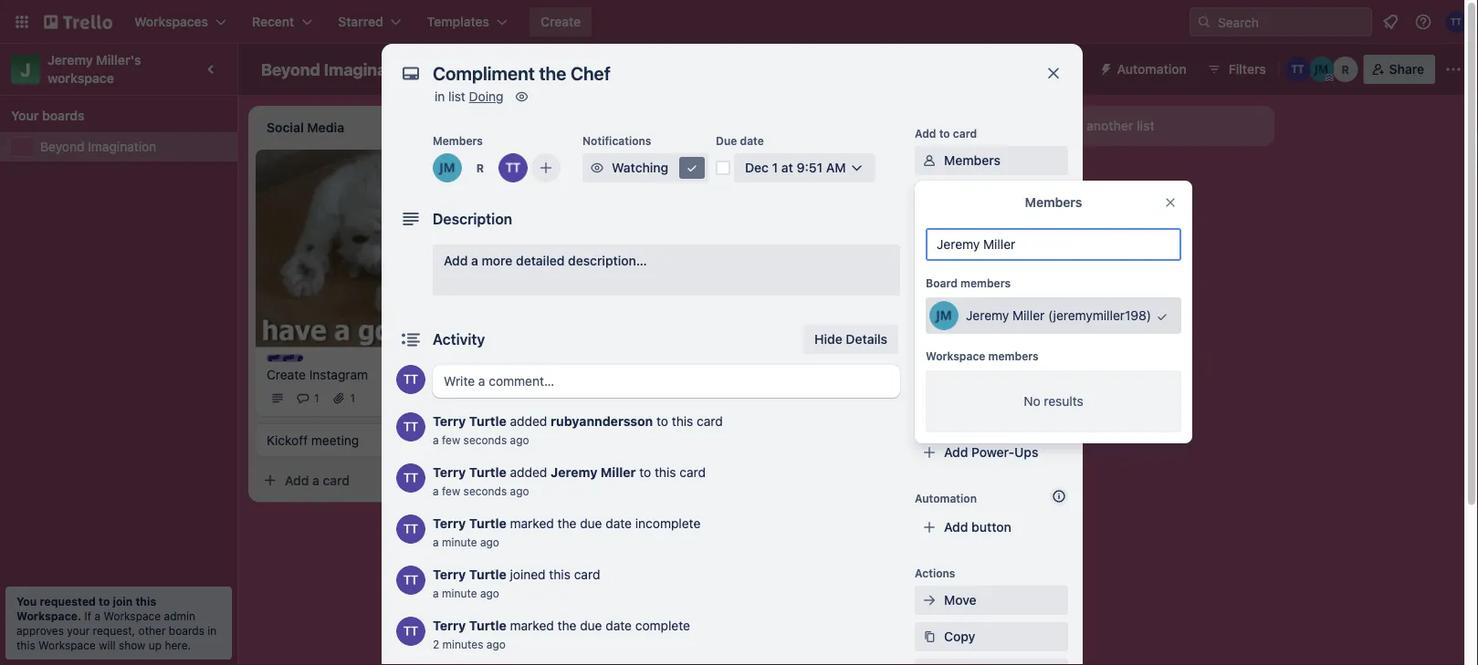 Task type: describe. For each thing, give the bounding box(es) containing it.
instagram
[[309, 367, 368, 382]]

create instagram
[[267, 367, 368, 382]]

turtle for incomplete
[[469, 516, 507, 531]]

0 horizontal spatial members
[[433, 134, 483, 147]]

added for rubyanndersson
[[510, 414, 547, 429]]

doing
[[469, 89, 504, 104]]

add left another
[[1059, 118, 1083, 133]]

join
[[113, 595, 133, 608]]

here.
[[165, 639, 191, 652]]

0 vertical spatial add a card
[[803, 166, 868, 181]]

terry for minute
[[433, 567, 466, 583]]

create button
[[530, 7, 592, 37]]

a few seconds ago link for rubyanndersson
[[433, 434, 529, 446]]

card inside terry turtle joined this card a minute ago
[[574, 567, 600, 583]]

0 horizontal spatial list
[[448, 89, 466, 104]]

2 horizontal spatial add a card button
[[774, 159, 979, 188]]

to inside terry turtle added jeremy miller to this card a few seconds ago
[[639, 465, 651, 480]]

2 vertical spatial members
[[1025, 195, 1082, 210]]

workspace down your
[[38, 639, 96, 652]]

minute inside terry turtle marked the due date incomplete a minute ago
[[442, 536, 477, 549]]

add button
[[944, 520, 1012, 535]]

0 horizontal spatial automation
[[915, 492, 977, 505]]

workspace
[[47, 71, 114, 86]]

r button for right jeremy miller (jeremymiller198) image
[[1333, 57, 1358, 82]]

automation button
[[1092, 55, 1198, 84]]

due for complete
[[580, 619, 602, 634]]

card down description… at the left
[[582, 275, 609, 290]]

up
[[149, 639, 162, 652]]

terry turtle joined this card a minute ago
[[433, 567, 600, 600]]

your boards with 1 items element
[[11, 105, 217, 127]]

results
[[1044, 394, 1084, 409]]

seconds inside terry turtle added jeremy miller to this card a few seconds ago
[[463, 485, 507, 498]]

1 horizontal spatial add a card button
[[515, 268, 719, 298]]

dec 1 at 9:51 am button
[[734, 153, 875, 183]]

1 horizontal spatial members
[[944, 153, 1001, 168]]

a down kickoff meeting
[[312, 473, 319, 488]]

ago inside terry turtle added jeremy miller to this card a few seconds ago
[[510, 485, 529, 498]]

workspace.
[[16, 610, 81, 623]]

add a more detailed description… link
[[433, 245, 900, 296]]

add to card
[[915, 127, 977, 140]]

members for board members
[[961, 277, 1011, 289]]

0 horizontal spatial jeremy miller (jeremymiller198) image
[[694, 230, 716, 252]]

sm image inside checklist link
[[920, 225, 939, 243]]

thoughts
[[544, 158, 594, 171]]

workspace visible
[[495, 62, 604, 77]]

1 vertical spatial power-ups
[[915, 419, 974, 432]]

add power-ups link
[[915, 438, 1068, 467]]

card right 9:51 on the top right of page
[[841, 166, 868, 181]]

the for marked the due date incomplete
[[557, 516, 577, 531]]

a inside if a workspace admin approves your request, other boards in this workspace will show up here.
[[94, 610, 100, 623]]

j
[[20, 58, 31, 80]]

a inside terry turtle added jeremy miller to this card a few seconds ago
[[433, 485, 439, 498]]

a right 9:51 on the top right of page
[[831, 166, 838, 181]]

power-ups inside button
[[1010, 62, 1077, 77]]

1 horizontal spatial terry turtle (terryturtle) image
[[668, 230, 690, 252]]

your boards
[[11, 108, 85, 123]]

a inside terry turtle marked the due date incomplete a minute ago
[[433, 536, 439, 549]]

1 horizontal spatial in
[[435, 89, 445, 104]]

back to home image
[[44, 7, 112, 37]]

jeremy miller (jeremymiller198)
[[966, 308, 1151, 323]]

workspace visible button
[[462, 55, 615, 84]]

more
[[482, 253, 513, 268]]

add down add a more detailed description…
[[544, 275, 568, 290]]

create instagram link
[[267, 366, 478, 384]]

at
[[781, 160, 793, 175]]

filters
[[1229, 62, 1266, 77]]

watching button
[[583, 153, 709, 183]]

to inside "you requested to join this workspace."
[[99, 595, 110, 608]]

this inside terry turtle added jeremy miller to this card a few seconds ago
[[655, 465, 676, 480]]

boards inside "your boards with 1 items" element
[[42, 108, 85, 123]]

added for jeremy miller
[[510, 465, 547, 480]]

filters button
[[1201, 55, 1272, 84]]

sm image for cover
[[920, 334, 939, 352]]

a minute ago link for joined this card
[[433, 587, 499, 600]]

meeting
[[311, 433, 359, 448]]

jeremy inside terry turtle added jeremy miller to this card a few seconds ago
[[551, 465, 598, 480]]

sm image for watching
[[588, 159, 606, 177]]

your
[[67, 625, 90, 637]]

move
[[944, 593, 977, 608]]

copy link
[[915, 623, 1068, 652]]

star or unstar board image
[[437, 62, 451, 77]]

1 inside button
[[772, 160, 778, 175]]

admin
[[164, 610, 195, 623]]

workspace down the join
[[104, 610, 161, 623]]

add left 'button'
[[944, 520, 968, 535]]

add button button
[[915, 513, 1068, 542]]

thoughts thinking
[[526, 158, 594, 184]]

request,
[[93, 625, 135, 637]]

Search members text field
[[926, 228, 1182, 261]]

show
[[119, 639, 146, 652]]

turtle for this
[[469, 465, 507, 480]]

hide details
[[815, 332, 888, 347]]

activity
[[433, 331, 485, 348]]

1 vertical spatial beyond imagination
[[40, 139, 156, 154]]

workspace up custom
[[926, 350, 986, 362]]

terry turtle marked the due date complete 2 minutes ago
[[433, 619, 690, 651]]

card up members link
[[953, 127, 977, 140]]

share button
[[1364, 55, 1435, 84]]

checklist
[[944, 226, 1000, 241]]

Search field
[[1212, 8, 1371, 36]]

a inside terry turtle joined this card a minute ago
[[433, 587, 439, 600]]

1 vertical spatial jeremy miller (jeremymiller198) image
[[433, 153, 462, 183]]

move link
[[915, 586, 1068, 615]]

list inside button
[[1137, 118, 1155, 133]]

doing link
[[469, 89, 504, 104]]

0 notifications image
[[1380, 11, 1402, 33]]

beyond imagination link
[[40, 138, 226, 156]]

1 horizontal spatial add a card
[[544, 275, 609, 290]]

dec for dec 1 at 9:51 am
[[745, 160, 769, 175]]

this inside terry turtle added rubyanndersson to this card a few seconds ago
[[672, 414, 693, 429]]

watching
[[612, 160, 669, 175]]

add down kickoff
[[285, 473, 309, 488]]

thinking
[[526, 169, 576, 184]]

few inside terry turtle added jeremy miller to this card a few seconds ago
[[442, 485, 460, 498]]

2 vertical spatial power-
[[972, 445, 1015, 460]]

2
[[433, 638, 439, 651]]

minutes
[[442, 638, 483, 651]]

workspace inside button
[[495, 62, 563, 77]]

terry turtle added jeremy miller to this card a few seconds ago
[[433, 465, 706, 498]]

will
[[99, 639, 116, 652]]

thinking link
[[526, 168, 738, 186]]

members link
[[915, 146, 1068, 175]]

incomplete
[[635, 516, 701, 531]]

custom fields
[[944, 372, 1030, 387]]

color: bold red, title: "thoughts" element
[[526, 157, 594, 171]]

create from template… image for rightmost add a card button
[[986, 166, 1001, 181]]

a few seconds ago link for jeremy
[[433, 485, 529, 498]]

hide details link
[[804, 325, 898, 354]]

1 horizontal spatial jeremy miller (jeremymiller198) image
[[1309, 57, 1335, 82]]

no results
[[1024, 394, 1084, 409]]

2 minutes ago link
[[433, 638, 506, 651]]

dec 1 at 9:51 am
[[745, 160, 846, 175]]

add another list
[[1059, 118, 1155, 133]]

copy
[[944, 630, 975, 645]]

button
[[972, 520, 1012, 535]]

seconds inside terry turtle added rubyanndersson to this card a few seconds ago
[[463, 434, 507, 446]]

detailed
[[516, 253, 565, 268]]

beyond imagination inside text field
[[261, 59, 417, 79]]

jeremy for jeremy miller (jeremymiller198)
[[966, 308, 1009, 323]]

beyond inside text field
[[261, 59, 320, 79]]

you
[[16, 595, 37, 608]]

hide
[[815, 332, 843, 347]]

imagination inside 'beyond imagination' link
[[88, 139, 156, 154]]

rubyanndersson
[[551, 414, 653, 429]]

0 horizontal spatial ups
[[953, 419, 974, 432]]

sm image down workspace visible button
[[513, 88, 531, 106]]

card inside terry turtle added jeremy miller to this card a few seconds ago
[[680, 465, 706, 480]]

dates
[[944, 263, 979, 278]]

open information menu image
[[1414, 13, 1433, 31]]

your
[[11, 108, 39, 123]]

if
[[84, 610, 91, 623]]

attachment
[[944, 299, 1015, 314]]

visible
[[566, 62, 604, 77]]

card inside terry turtle added rubyanndersson to this card a few seconds ago
[[697, 414, 723, 429]]

0 horizontal spatial rubyanndersson (rubyanndersson) image
[[719, 230, 741, 252]]

approves
[[16, 625, 64, 637]]

miller's
[[96, 53, 141, 68]]

sm image for members
[[920, 152, 939, 170]]

0 horizontal spatial r button
[[466, 153, 495, 183]]

1 horizontal spatial miller
[[1013, 308, 1045, 323]]

1 vertical spatial power-
[[915, 419, 953, 432]]

jeremy for jeremy miller's workspace
[[47, 53, 93, 68]]

turtle for complete
[[469, 619, 507, 634]]

you requested to join this workspace.
[[16, 595, 156, 623]]

dec for dec 1
[[548, 235, 568, 247]]

color: purple, title: none image
[[267, 355, 303, 362]]

sm image inside labels link
[[920, 188, 939, 206]]

add right at
[[803, 166, 828, 181]]

sm image inside move link
[[920, 592, 939, 610]]

miller inside terry turtle added jeremy miller to this card a few seconds ago
[[601, 465, 636, 480]]

if a workspace admin approves your request, other boards in this workspace will show up here.
[[16, 610, 217, 652]]

share
[[1389, 62, 1424, 77]]

kickoff
[[267, 433, 308, 448]]

this member was added to card image
[[1143, 298, 1182, 336]]

1 vertical spatial jeremy miller (jeremymiller198) image
[[930, 301, 959, 331]]

dates button
[[915, 256, 1068, 285]]

ago inside the terry turtle marked the due date complete 2 minutes ago
[[486, 638, 506, 651]]

power- inside button
[[1010, 62, 1053, 77]]

ups inside button
[[1053, 62, 1077, 77]]



Task type: locate. For each thing, give the bounding box(es) containing it.
marked inside the terry turtle marked the due date complete 2 minutes ago
[[510, 619, 554, 634]]

sm image for automation
[[1092, 55, 1117, 80]]

2 vertical spatial add a card button
[[256, 466, 460, 495]]

imagination left star or unstar board image
[[324, 59, 417, 79]]

0 vertical spatial imagination
[[324, 59, 417, 79]]

a minute ago link up minutes
[[433, 587, 499, 600]]

card down write a comment text box
[[697, 414, 723, 429]]

2 a minute ago link from the top
[[433, 587, 499, 600]]

add up members link
[[915, 127, 936, 140]]

automation up add another list button
[[1117, 62, 1187, 77]]

the inside terry turtle marked the due date incomplete a minute ago
[[557, 516, 577, 531]]

miller up cover link
[[1013, 308, 1045, 323]]

jeremy miller (jeremymiller198) image
[[1309, 57, 1335, 82], [433, 153, 462, 183]]

minute up minutes
[[442, 587, 477, 600]]

jeremy up workspace
[[47, 53, 93, 68]]

sm image
[[1092, 55, 1117, 80], [920, 152, 939, 170], [588, 159, 606, 177], [920, 188, 939, 206], [920, 334, 939, 352], [920, 628, 939, 646]]

2 horizontal spatial jeremy
[[966, 308, 1009, 323]]

4 turtle from the top
[[469, 567, 507, 583]]

r for the right rubyanndersson (rubyanndersson) icon
[[1342, 63, 1349, 76]]

terry inside terry turtle marked the due date incomplete a minute ago
[[433, 516, 466, 531]]

card
[[953, 127, 977, 140], [841, 166, 868, 181], [582, 275, 609, 290], [697, 414, 723, 429], [680, 465, 706, 480], [323, 473, 350, 488], [574, 567, 600, 583]]

added inside terry turtle added jeremy miller to this card a few seconds ago
[[510, 465, 547, 480]]

a
[[831, 166, 838, 181], [471, 253, 478, 268], [572, 275, 579, 290], [433, 434, 439, 446], [312, 473, 319, 488], [433, 485, 439, 498], [433, 536, 439, 549], [433, 587, 439, 600], [94, 610, 100, 623]]

1 horizontal spatial create from template… image
[[986, 166, 1001, 181]]

sm image down 'notifications'
[[588, 159, 606, 177]]

ago up 2 minutes ago link
[[480, 587, 499, 600]]

jeremy down terry turtle added rubyanndersson to this card a few seconds ago
[[551, 465, 598, 480]]

2 added from the top
[[510, 465, 547, 480]]

1 vertical spatial jeremy
[[966, 308, 1009, 323]]

in list doing
[[435, 89, 504, 104]]

1 horizontal spatial r button
[[719, 230, 741, 252]]

sm image
[[513, 88, 531, 106], [683, 159, 701, 177], [920, 225, 939, 243], [920, 592, 939, 610]]

9:51
[[797, 160, 823, 175]]

workspace up doing
[[495, 62, 563, 77]]

minute up terry turtle joined this card a minute ago
[[442, 536, 477, 549]]

this
[[672, 414, 693, 429], [655, 465, 676, 480], [549, 567, 571, 583], [135, 595, 156, 608], [16, 639, 35, 652]]

2 few from the top
[[442, 485, 460, 498]]

1 vertical spatial dec
[[548, 235, 568, 247]]

1 added from the top
[[510, 414, 547, 429]]

to
[[939, 127, 950, 140], [657, 414, 668, 429], [639, 465, 651, 480], [99, 595, 110, 608]]

show menu image
[[1444, 60, 1463, 79]]

1 terry from the top
[[433, 414, 466, 429]]

1 down instagram
[[350, 392, 355, 405]]

marked for marked the due date incomplete
[[510, 516, 554, 531]]

None text field
[[424, 57, 1026, 89]]

terry turtle marked the due date incomplete a minute ago
[[433, 516, 701, 549]]

r left share button
[[1342, 63, 1349, 76]]

0 horizontal spatial terry turtle (terryturtle) image
[[396, 365, 425, 394]]

turtle for card
[[469, 414, 507, 429]]

ups up add another list
[[1053, 62, 1077, 77]]

board
[[926, 277, 958, 289]]

2 the from the top
[[557, 619, 577, 634]]

a down create instagram link
[[433, 434, 439, 446]]

ups
[[1053, 62, 1077, 77], [953, 419, 974, 432], [1015, 445, 1038, 460]]

terry for card
[[433, 414, 466, 429]]

0 vertical spatial miller
[[1013, 308, 1045, 323]]

due left complete
[[580, 619, 602, 634]]

add power-ups
[[944, 445, 1038, 460]]

ago inside terry turtle added rubyanndersson to this card a few seconds ago
[[510, 434, 529, 446]]

1
[[772, 160, 778, 175], [571, 235, 576, 247], [314, 392, 319, 405], [350, 392, 355, 405]]

members up attachment
[[961, 277, 1011, 289]]

marked up joined
[[510, 516, 554, 531]]

terry inside terry turtle added jeremy miller to this card a few seconds ago
[[433, 465, 466, 480]]

1 seconds from the top
[[463, 434, 507, 446]]

5 terry from the top
[[433, 619, 466, 634]]

r for the rubyanndersson (rubyanndersson) element
[[476, 162, 484, 174]]

this up incomplete
[[655, 465, 676, 480]]

2 vertical spatial jeremy
[[551, 465, 598, 480]]

attachment button
[[915, 292, 1068, 321]]

power-ups
[[1010, 62, 1077, 77], [915, 419, 974, 432]]

a down add a more detailed description…
[[572, 275, 579, 290]]

0 vertical spatial add a card button
[[774, 159, 979, 188]]

sm image inside watching button
[[683, 159, 701, 177]]

1 vertical spatial a few seconds ago link
[[433, 485, 529, 498]]

dec
[[745, 160, 769, 175], [548, 235, 568, 247]]

0 vertical spatial jeremy
[[47, 53, 93, 68]]

0 horizontal spatial jeremy
[[47, 53, 93, 68]]

1 horizontal spatial beyond imagination
[[261, 59, 417, 79]]

terry turtle (terryturtle) image
[[1445, 11, 1467, 33], [1285, 57, 1311, 82], [499, 153, 528, 183], [460, 388, 482, 409], [396, 413, 425, 442], [396, 464, 425, 493], [396, 515, 425, 544], [396, 566, 425, 595], [396, 617, 425, 646]]

0 horizontal spatial beyond
[[40, 139, 84, 154]]

labels link
[[915, 183, 1068, 212]]

members up "fields" at the right bottom
[[988, 350, 1039, 362]]

seconds
[[463, 434, 507, 446], [463, 485, 507, 498]]

power-ups button
[[974, 55, 1088, 84]]

1 vertical spatial the
[[557, 619, 577, 634]]

0 vertical spatial create
[[541, 14, 581, 29]]

0 vertical spatial beyond imagination
[[261, 59, 417, 79]]

Write a comment text field
[[433, 365, 900, 398]]

r button down mark due date as complete option
[[719, 230, 741, 252]]

card down terry turtle marked the due date incomplete a minute ago
[[574, 567, 600, 583]]

3 turtle from the top
[[469, 516, 507, 531]]

2 vertical spatial r button
[[719, 230, 741, 252]]

0 vertical spatial ups
[[1053, 62, 1077, 77]]

a minute ago link up terry turtle joined this card a minute ago
[[433, 536, 499, 549]]

few inside terry turtle added rubyanndersson to this card a few seconds ago
[[442, 434, 460, 446]]

boards
[[42, 108, 85, 123], [169, 625, 205, 637]]

kickoff meeting link
[[267, 431, 478, 450]]

a left more
[[471, 253, 478, 268]]

1 vertical spatial create
[[267, 367, 306, 382]]

ups down no
[[1015, 445, 1038, 460]]

marked inside terry turtle marked the due date incomplete a minute ago
[[510, 516, 554, 531]]

automation
[[1117, 62, 1187, 77], [915, 492, 977, 505]]

another
[[1087, 118, 1133, 133]]

1 horizontal spatial ups
[[1015, 445, 1038, 460]]

1 vertical spatial rubyanndersson (rubyanndersson) image
[[719, 230, 741, 252]]

the inside the terry turtle marked the due date complete 2 minutes ago
[[557, 619, 577, 634]]

terry for incomplete
[[433, 516, 466, 531]]

this right joined
[[549, 567, 571, 583]]

0 vertical spatial terry turtle (terryturtle) image
[[668, 230, 690, 252]]

due inside terry turtle marked the due date incomplete a minute ago
[[580, 516, 602, 531]]

a up terry turtle joined this card a minute ago
[[433, 536, 439, 549]]

terry turtle (terryturtle) image
[[668, 230, 690, 252], [396, 365, 425, 394]]

rubyanndersson (rubyanndersson) image left share button
[[1333, 57, 1358, 82]]

r
[[1342, 63, 1349, 76], [476, 162, 484, 174], [727, 236, 734, 246]]

add a card down description… at the left
[[544, 275, 609, 290]]

1 up add a more detailed description…
[[571, 235, 576, 247]]

in inside if a workspace admin approves your request, other boards in this workspace will show up here.
[[208, 625, 217, 637]]

r for leftmost rubyanndersson (rubyanndersson) icon
[[727, 236, 734, 246]]

date left complete
[[606, 619, 632, 634]]

1 due from the top
[[580, 516, 602, 531]]

automation up add button
[[915, 492, 977, 505]]

this inside "you requested to join this workspace."
[[135, 595, 156, 608]]

turtle for minute
[[469, 567, 507, 583]]

ago inside terry turtle marked the due date incomplete a minute ago
[[480, 536, 499, 549]]

0 vertical spatial r
[[1342, 63, 1349, 76]]

1 marked from the top
[[510, 516, 554, 531]]

dec inside option
[[548, 235, 568, 247]]

marked for marked the due date complete
[[510, 619, 554, 634]]

sm image inside watching button
[[588, 159, 606, 177]]

imagination down "your boards with 1 items" element
[[88, 139, 156, 154]]

0 horizontal spatial jeremy miller (jeremymiller198) image
[[433, 153, 462, 183]]

add left more
[[444, 253, 468, 268]]

in right other at the bottom of page
[[208, 625, 217, 637]]

create inside button
[[541, 14, 581, 29]]

ago up terry turtle joined this card a minute ago
[[480, 536, 499, 549]]

(jeremymiller198)
[[1048, 308, 1151, 323]]

date inside the terry turtle marked the due date complete 2 minutes ago
[[606, 619, 632, 634]]

0 vertical spatial a minute ago link
[[433, 536, 499, 549]]

add a card
[[803, 166, 868, 181], [544, 275, 609, 290], [285, 473, 350, 488]]

sm image for copy
[[920, 628, 939, 646]]

1 vertical spatial boards
[[169, 625, 205, 637]]

0 vertical spatial minute
[[442, 536, 477, 549]]

5 turtle from the top
[[469, 619, 507, 634]]

1 vertical spatial miller
[[601, 465, 636, 480]]

3 terry from the top
[[433, 516, 466, 531]]

1 a few seconds ago link from the top
[[433, 434, 529, 446]]

automation inside button
[[1117, 62, 1187, 77]]

1 few from the top
[[442, 434, 460, 446]]

due inside the terry turtle marked the due date complete 2 minutes ago
[[580, 619, 602, 634]]

jeremy miller (jeremymiller198) image down mark due date as complete option
[[694, 230, 716, 252]]

0 horizontal spatial imagination
[[88, 139, 156, 154]]

Mark due date as complete checkbox
[[716, 161, 730, 175]]

0 horizontal spatial create
[[267, 367, 306, 382]]

0 horizontal spatial in
[[208, 625, 217, 637]]

sm image up add another list
[[1092, 55, 1117, 80]]

fields
[[994, 372, 1030, 387]]

terry inside terry turtle joined this card a minute ago
[[433, 567, 466, 583]]

0 vertical spatial create from template… image
[[986, 166, 1001, 181]]

workspace members
[[926, 350, 1039, 362]]

a up the 2 at the bottom left
[[433, 587, 439, 600]]

r button for jeremy miller (jeremymiller198) icon to the left
[[719, 230, 741, 252]]

this inside if a workspace admin approves your request, other boards in this workspace will show up here.
[[16, 639, 35, 652]]

0 vertical spatial r button
[[1333, 57, 1358, 82]]

jeremy
[[47, 53, 93, 68], [966, 308, 1009, 323], [551, 465, 598, 480]]

0 vertical spatial members
[[961, 277, 1011, 289]]

1 horizontal spatial r
[[727, 236, 734, 246]]

0 vertical spatial seconds
[[463, 434, 507, 446]]

create for create
[[541, 14, 581, 29]]

search image
[[1197, 15, 1212, 29]]

0 vertical spatial the
[[557, 516, 577, 531]]

to up members link
[[939, 127, 950, 140]]

2 turtle from the top
[[469, 465, 507, 480]]

jeremy up cover link
[[966, 308, 1009, 323]]

card down meeting
[[323, 473, 350, 488]]

date inside terry turtle marked the due date incomplete a minute ago
[[606, 516, 632, 531]]

imagination inside beyond imagination text field
[[324, 59, 417, 79]]

am
[[826, 160, 846, 175]]

2 vertical spatial r
[[727, 236, 734, 246]]

board members
[[926, 277, 1011, 289]]

0 vertical spatial jeremy miller (jeremymiller198) image
[[694, 230, 716, 252]]

0 vertical spatial due
[[580, 516, 602, 531]]

1 horizontal spatial jeremy
[[551, 465, 598, 480]]

1 vertical spatial r button
[[466, 153, 495, 183]]

sm image inside cover link
[[920, 334, 939, 352]]

1 vertical spatial members
[[944, 153, 1001, 168]]

a down kickoff meeting link
[[433, 485, 439, 498]]

due
[[716, 134, 737, 147]]

2 terry from the top
[[433, 465, 466, 480]]

kickoff meeting
[[267, 433, 359, 448]]

a minute ago link for marked the due date incomplete
[[433, 536, 499, 549]]

0 vertical spatial a few seconds ago link
[[433, 434, 529, 446]]

1 horizontal spatial list
[[1137, 118, 1155, 133]]

2 marked from the top
[[510, 619, 554, 634]]

add a card button
[[774, 159, 979, 188], [515, 268, 719, 298], [256, 466, 460, 495]]

1 left at
[[772, 160, 778, 175]]

0 horizontal spatial create from template… image
[[467, 473, 482, 488]]

create up workspace visible
[[541, 14, 581, 29]]

1 vertical spatial date
[[606, 516, 632, 531]]

added
[[510, 414, 547, 429], [510, 465, 547, 480]]

ago right minutes
[[486, 638, 506, 651]]

terry inside the terry turtle marked the due date complete 2 minutes ago
[[433, 619, 466, 634]]

2 vertical spatial ups
[[1015, 445, 1038, 460]]

custom
[[944, 372, 991, 387]]

list left doing
[[448, 89, 466, 104]]

jeremy miller (jeremymiller198) image up cover
[[930, 301, 959, 331]]

turtle inside terry turtle joined this card a minute ago
[[469, 567, 507, 583]]

create from template… image
[[986, 166, 1001, 181], [467, 473, 482, 488]]

1 horizontal spatial create
[[541, 14, 581, 29]]

members for workspace members
[[988, 350, 1039, 362]]

1 vertical spatial ups
[[953, 419, 974, 432]]

a inside terry turtle added rubyanndersson to this card a few seconds ago
[[433, 434, 439, 446]]

1 inside option
[[571, 235, 576, 247]]

cover
[[944, 336, 980, 351]]

add a card button down kickoff meeting link
[[256, 466, 460, 495]]

0 vertical spatial power-ups
[[1010, 62, 1077, 77]]

ups up "add power-ups" at the bottom right of the page
[[953, 419, 974, 432]]

2 horizontal spatial r button
[[1333, 57, 1358, 82]]

0 vertical spatial date
[[740, 134, 764, 147]]

0 vertical spatial members
[[433, 134, 483, 147]]

1 vertical spatial in
[[208, 625, 217, 637]]

sm image inside automation button
[[1092, 55, 1117, 80]]

add a card right at
[[803, 166, 868, 181]]

rubyanndersson (rubyanndersson) image
[[1333, 57, 1358, 82], [719, 230, 741, 252]]

minute inside terry turtle joined this card a minute ago
[[442, 587, 477, 600]]

1 vertical spatial automation
[[915, 492, 977, 505]]

date
[[740, 134, 764, 147], [606, 516, 632, 531], [606, 619, 632, 634]]

this down write a comment text box
[[672, 414, 693, 429]]

to down write a comment text box
[[657, 414, 668, 429]]

to inside terry turtle added rubyanndersson to this card a few seconds ago
[[657, 414, 668, 429]]

checklist link
[[915, 219, 1068, 248]]

terry for this
[[433, 465, 466, 480]]

primary element
[[0, 0, 1478, 44]]

dec inside button
[[745, 160, 769, 175]]

workspace
[[495, 62, 563, 77], [926, 350, 986, 362], [104, 610, 161, 623], [38, 639, 96, 652]]

turtle inside the terry turtle marked the due date complete 2 minutes ago
[[469, 619, 507, 634]]

date for incomplete
[[606, 516, 632, 531]]

create for create instagram
[[267, 367, 306, 382]]

the
[[557, 516, 577, 531], [557, 619, 577, 634]]

1 minute from the top
[[442, 536, 477, 549]]

jeremy miller (jeremymiller198) image down the search field
[[1309, 57, 1335, 82]]

terry turtle added rubyanndersson to this card a few seconds ago
[[433, 414, 723, 446]]

sm image left the labels
[[920, 188, 939, 206]]

add a card down kickoff meeting
[[285, 473, 350, 488]]

turtle inside terry turtle added rubyanndersson to this card a few seconds ago
[[469, 414, 507, 429]]

a right if
[[94, 610, 100, 623]]

0 vertical spatial list
[[448, 89, 466, 104]]

1 vertical spatial due
[[580, 619, 602, 634]]

added up terry turtle added jeremy miller to this card a few seconds ago
[[510, 414, 547, 429]]

power-ups up add another list
[[1010, 62, 1077, 77]]

details
[[846, 332, 888, 347]]

1 vertical spatial r
[[476, 162, 484, 174]]

rubyanndersson (rubyanndersson) element
[[466, 153, 495, 183]]

2 vertical spatial add a card
[[285, 473, 350, 488]]

imagination
[[324, 59, 417, 79], [88, 139, 156, 154]]

add members to card image
[[539, 159, 553, 177]]

members up the rubyanndersson (rubyanndersson) element
[[433, 134, 483, 147]]

1 the from the top
[[557, 516, 577, 531]]

ago up terry turtle added jeremy miller to this card a few seconds ago
[[510, 434, 529, 446]]

dec up add a more detailed description…
[[548, 235, 568, 247]]

the down terry turtle joined this card a minute ago
[[557, 619, 577, 634]]

due for incomplete
[[580, 516, 602, 531]]

sm image down actions
[[920, 592, 939, 610]]

2 a few seconds ago link from the top
[[433, 485, 529, 498]]

Board name text field
[[252, 55, 426, 84]]

sm image inside members link
[[920, 152, 939, 170]]

0 horizontal spatial add a card button
[[256, 466, 460, 495]]

jeremy inside jeremy miller's workspace
[[47, 53, 93, 68]]

0 horizontal spatial add a card
[[285, 473, 350, 488]]

jeremy miller (jeremymiller198) image left the rubyanndersson (rubyanndersson) element
[[433, 153, 462, 183]]

1 vertical spatial beyond
[[40, 139, 84, 154]]

1 vertical spatial imagination
[[88, 139, 156, 154]]

turtle inside terry turtle added jeremy miller to this card a few seconds ago
[[469, 465, 507, 480]]

terry for complete
[[433, 619, 466, 634]]

1 horizontal spatial automation
[[1117, 62, 1187, 77]]

dec 1
[[548, 235, 576, 247]]

this inside terry turtle joined this card a minute ago
[[549, 567, 571, 583]]

1 horizontal spatial dec
[[745, 160, 769, 175]]

jeremy miller's workspace
[[47, 53, 145, 86]]

0 vertical spatial added
[[510, 414, 547, 429]]

1 horizontal spatial rubyanndersson (rubyanndersson) image
[[1333, 57, 1358, 82]]

due
[[580, 516, 602, 531], [580, 619, 602, 634]]

r button up description on the top
[[466, 153, 495, 183]]

no
[[1024, 394, 1041, 409]]

0 vertical spatial rubyanndersson (rubyanndersson) image
[[1333, 57, 1358, 82]]

in down star or unstar board image
[[435, 89, 445, 104]]

boards right your
[[42, 108, 85, 123]]

create from template… image for bottommost add a card button
[[467, 473, 482, 488]]

4 terry from the top
[[433, 567, 466, 583]]

0 vertical spatial jeremy miller (jeremymiller198) image
[[1309, 57, 1335, 82]]

0 horizontal spatial dec
[[548, 235, 568, 247]]

due date
[[716, 134, 764, 147]]

sm image left copy
[[920, 628, 939, 646]]

beyond
[[261, 59, 320, 79], [40, 139, 84, 154]]

add a more detailed description…
[[444, 253, 647, 268]]

2 minute from the top
[[442, 587, 477, 600]]

0 vertical spatial in
[[435, 89, 445, 104]]

1 down "create instagram"
[[314, 392, 319, 405]]

r up description on the top
[[476, 162, 484, 174]]

power-
[[1010, 62, 1053, 77], [915, 419, 953, 432], [972, 445, 1015, 460]]

sm image inside copy "link"
[[920, 628, 939, 646]]

ago inside terry turtle joined this card a minute ago
[[480, 587, 499, 600]]

1 vertical spatial few
[[442, 485, 460, 498]]

date for complete
[[606, 619, 632, 634]]

date right due
[[740, 134, 764, 147]]

turtle inside terry turtle marked the due date incomplete a minute ago
[[469, 516, 507, 531]]

custom fields button
[[915, 371, 1068, 389]]

1 horizontal spatial jeremy miller (jeremymiller198) image
[[930, 301, 959, 331]]

due down terry turtle added jeremy miller to this card a few seconds ago
[[580, 516, 602, 531]]

date left incomplete
[[606, 516, 632, 531]]

sm image left the checklist
[[920, 225, 939, 243]]

list right another
[[1137, 118, 1155, 133]]

actions
[[915, 567, 955, 580]]

boards inside if a workspace admin approves your request, other boards in this workspace will show up here.
[[169, 625, 205, 637]]

1 turtle from the top
[[469, 414, 507, 429]]

beyond imagination
[[261, 59, 417, 79], [40, 139, 156, 154]]

jeremy miller (jeremymiller198) image
[[694, 230, 716, 252], [930, 301, 959, 331]]

joined
[[510, 567, 546, 583]]

Dec 1 checkbox
[[526, 230, 582, 252]]

add
[[1059, 118, 1083, 133], [915, 127, 936, 140], [803, 166, 828, 181], [444, 253, 468, 268], [544, 275, 568, 290], [944, 445, 968, 460], [285, 473, 309, 488], [944, 520, 968, 535]]

card up incomplete
[[680, 465, 706, 480]]

1 horizontal spatial beyond
[[261, 59, 320, 79]]

r button
[[1333, 57, 1358, 82], [466, 153, 495, 183], [719, 230, 741, 252]]

power-ups down custom
[[915, 419, 974, 432]]

2 seconds from the top
[[463, 485, 507, 498]]

notifications
[[583, 134, 651, 147]]

1 vertical spatial members
[[988, 350, 1039, 362]]

2 due from the top
[[580, 619, 602, 634]]

1 a minute ago link from the top
[[433, 536, 499, 549]]

0 vertical spatial dec
[[745, 160, 769, 175]]

miller down rubyanndersson
[[601, 465, 636, 480]]

cover link
[[915, 329, 1068, 358]]

terry inside terry turtle added rubyanndersson to this card a few seconds ago
[[433, 414, 466, 429]]

2 horizontal spatial ups
[[1053, 62, 1077, 77]]

rubyanndersson (rubyanndersson) image down mark due date as complete option
[[719, 230, 741, 252]]

added inside terry turtle added rubyanndersson to this card a few seconds ago
[[510, 414, 547, 429]]

1 vertical spatial minute
[[442, 587, 477, 600]]

to left the join
[[99, 595, 110, 608]]

1 vertical spatial create from template… image
[[467, 473, 482, 488]]

the for marked the due date complete
[[557, 619, 577, 634]]

add down custom
[[944, 445, 968, 460]]

0 horizontal spatial r
[[476, 162, 484, 174]]

sm image left mark due date as complete option
[[683, 159, 701, 177]]

2 horizontal spatial add a card
[[803, 166, 868, 181]]

terry turtle (terryturtle) image down thinking link
[[668, 230, 690, 252]]

description
[[433, 210, 512, 228]]

create down color: purple, title: none icon
[[267, 367, 306, 382]]

members
[[961, 277, 1011, 289], [988, 350, 1039, 362]]



Task type: vqa. For each thing, say whether or not it's contained in the screenshot.
right Upgrade
no



